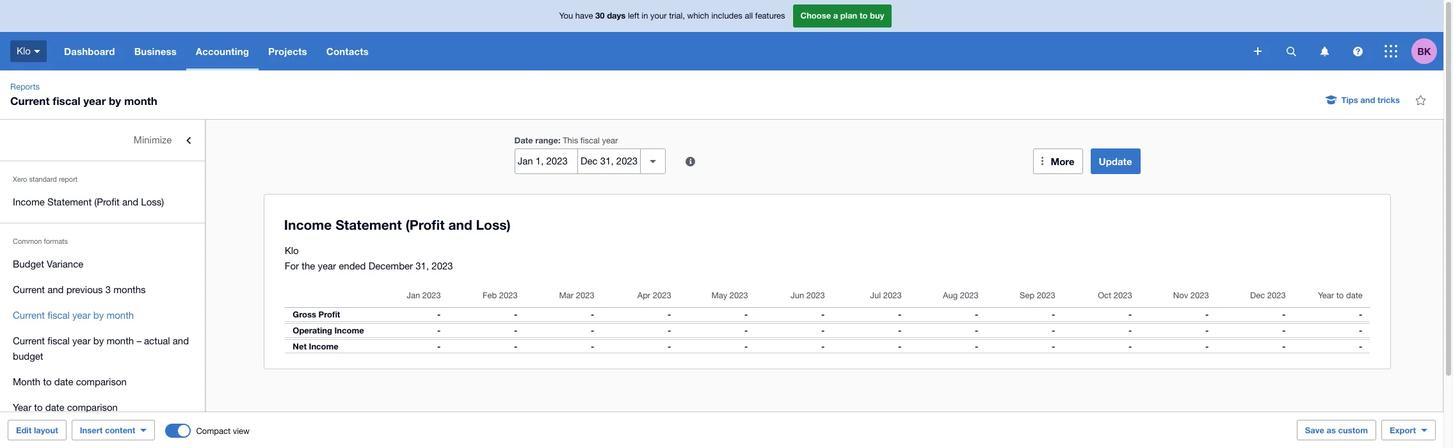 Task type: locate. For each thing, give the bounding box(es) containing it.
svg image
[[1287, 46, 1297, 56], [1354, 46, 1363, 56]]

1 vertical spatial month
[[107, 310, 134, 321]]

2 vertical spatial by
[[93, 336, 104, 346]]

(profit
[[94, 197, 120, 208]]

feb
[[483, 291, 497, 300]]

insert content button
[[72, 420, 155, 441]]

2023 right dec
[[1268, 291, 1286, 300]]

month
[[124, 94, 157, 108], [107, 310, 134, 321], [107, 336, 134, 346]]

klo inside popup button
[[17, 45, 31, 56]]

year up edit
[[13, 402, 31, 413]]

2023 for aug 2023
[[960, 291, 979, 300]]

2023 right "may"
[[730, 291, 748, 300]]

insert
[[80, 425, 103, 436]]

2023 for feb 2023
[[499, 291, 518, 300]]

month inside current fiscal year by month link
[[107, 310, 134, 321]]

year inside klo for the year ended december 31, 2023
[[318, 261, 336, 272]]

2023 for dec 2023
[[1268, 291, 1286, 300]]

by down current and previous 3 months link
[[93, 310, 104, 321]]

comparison up year to date comparison link
[[76, 377, 127, 387]]

mar
[[559, 291, 574, 300]]

to for year to date comparison
[[34, 402, 43, 413]]

you
[[559, 11, 573, 21]]

2023 for apr 2023
[[653, 291, 671, 300]]

income
[[13, 197, 45, 208], [334, 325, 364, 336], [309, 341, 338, 352]]

0 vertical spatial klo
[[17, 45, 31, 56]]

2023 right jan
[[422, 291, 441, 300]]

0 horizontal spatial svg image
[[1287, 46, 1297, 56]]

months
[[114, 284, 146, 295]]

year down current fiscal year by month
[[72, 336, 91, 346]]

klo
[[17, 45, 31, 56], [285, 245, 299, 256]]

2023 right mar on the bottom of page
[[576, 291, 594, 300]]

business
[[134, 45, 177, 57]]

date for month to date comparison
[[54, 377, 73, 387]]

xero standard report
[[13, 175, 78, 183]]

1 vertical spatial klo
[[285, 245, 299, 256]]

0 vertical spatial income
[[13, 197, 45, 208]]

by for current fiscal year by month
[[93, 310, 104, 321]]

klo inside klo for the year ended december 31, 2023
[[285, 245, 299, 256]]

to for year to date
[[1337, 291, 1344, 300]]

by up minimize button
[[109, 94, 121, 108]]

date
[[515, 135, 533, 145]]

year right the
[[318, 261, 336, 272]]

business button
[[125, 32, 186, 70]]

0 vertical spatial year
[[1318, 291, 1335, 300]]

save as custom
[[1306, 425, 1369, 436]]

0 horizontal spatial year
[[13, 402, 31, 413]]

2 vertical spatial month
[[107, 336, 134, 346]]

current for current and previous 3 months
[[13, 284, 45, 295]]

klo up 'for'
[[285, 245, 299, 256]]

projects button
[[259, 32, 317, 70]]

month inside current fiscal year by month – actual and budget
[[107, 336, 134, 346]]

your
[[651, 11, 667, 21]]

tricks
[[1378, 95, 1401, 105]]

klo for klo
[[17, 45, 31, 56]]

year for year to date
[[1318, 291, 1335, 300]]

budget variance link
[[0, 252, 205, 277]]

2023 right apr
[[653, 291, 671, 300]]

2023
[[432, 261, 453, 272], [422, 291, 441, 300], [499, 291, 518, 300], [576, 291, 594, 300], [653, 291, 671, 300], [730, 291, 748, 300], [807, 291, 825, 300], [883, 291, 902, 300], [960, 291, 979, 300], [1037, 291, 1056, 300], [1114, 291, 1132, 300], [1191, 291, 1209, 300], [1268, 291, 1286, 300]]

income down operating income
[[309, 341, 338, 352]]

year up minimize button
[[83, 94, 106, 108]]

2023 right the jul
[[883, 291, 902, 300]]

month down months
[[107, 310, 134, 321]]

this
[[563, 136, 578, 145]]

:
[[558, 135, 561, 145]]

svg image inside klo popup button
[[34, 50, 40, 53]]

dec
[[1251, 291, 1265, 300]]

and down budget variance
[[48, 284, 64, 295]]

year to date comparison
[[13, 402, 118, 413]]

year up select end date field
[[602, 136, 618, 145]]

banner
[[0, 0, 1444, 70]]

comparison up insert
[[67, 402, 118, 413]]

to inside report output "element"
[[1337, 291, 1344, 300]]

jan 2023
[[407, 291, 441, 300]]

income for operating income
[[334, 325, 364, 336]]

minimize
[[134, 134, 172, 145]]

year inside current fiscal year by month – actual and budget
[[72, 336, 91, 346]]

by inside reports current fiscal year by month
[[109, 94, 121, 108]]

–
[[137, 336, 141, 346]]

1 svg image from the left
[[1287, 46, 1297, 56]]

year right dec 2023 in the bottom right of the page
[[1318, 291, 1335, 300]]

2 vertical spatial income
[[309, 341, 338, 352]]

2023 right aug
[[960, 291, 979, 300]]

income for net income
[[309, 341, 338, 352]]

for
[[285, 261, 299, 272]]

xero
[[13, 175, 27, 183]]

2023 right feb
[[499, 291, 518, 300]]

1 horizontal spatial year
[[1318, 291, 1335, 300]]

fiscal inside current fiscal year by month – actual and budget
[[48, 336, 70, 346]]

month left –
[[107, 336, 134, 346]]

income down xero
[[13, 197, 45, 208]]

variance
[[47, 259, 83, 270]]

month up the minimize
[[124, 94, 157, 108]]

fiscal down current fiscal year by month
[[48, 336, 70, 346]]

1 vertical spatial income
[[334, 325, 364, 336]]

1 vertical spatial comparison
[[67, 402, 118, 413]]

year inside report output "element"
[[1318, 291, 1335, 300]]

feb 2023
[[483, 291, 518, 300]]

profit
[[318, 309, 340, 320]]

update
[[1099, 156, 1133, 167]]

which
[[688, 11, 710, 21]]

missing settings info button image
[[678, 149, 703, 174]]

1 horizontal spatial klo
[[285, 245, 299, 256]]

2023 for nov 2023
[[1191, 291, 1209, 300]]

current inside current fiscal year by month – actual and budget
[[13, 336, 45, 346]]

current inside current fiscal year by month link
[[13, 310, 45, 321]]

year
[[83, 94, 106, 108], [602, 136, 618, 145], [318, 261, 336, 272], [72, 310, 91, 321], [72, 336, 91, 346]]

0 vertical spatial by
[[109, 94, 121, 108]]

sep
[[1020, 291, 1035, 300]]

tips
[[1342, 95, 1359, 105]]

previous
[[66, 284, 103, 295]]

0 vertical spatial date
[[1347, 291, 1363, 300]]

all
[[745, 11, 753, 21]]

fiscal
[[53, 94, 80, 108], [581, 136, 600, 145], [48, 310, 70, 321], [48, 336, 70, 346]]

and right actual
[[173, 336, 189, 346]]

2023 for sep 2023
[[1037, 291, 1056, 300]]

current
[[10, 94, 50, 108], [13, 284, 45, 295], [13, 310, 45, 321], [13, 336, 45, 346]]

2023 for mar 2023
[[576, 291, 594, 300]]

to inside banner
[[860, 10, 868, 21]]

edit layout
[[16, 425, 58, 436]]

date inside report output "element"
[[1347, 291, 1363, 300]]

by inside current fiscal year by month – actual and budget
[[93, 336, 104, 346]]

2023 right 31,
[[432, 261, 453, 272]]

klo up reports
[[17, 45, 31, 56]]

1 vertical spatial date
[[54, 377, 73, 387]]

by down current fiscal year by month link
[[93, 336, 104, 346]]

svg image
[[1385, 45, 1398, 58], [1321, 46, 1329, 56], [1255, 47, 1262, 55], [34, 50, 40, 53]]

jul
[[870, 291, 881, 300]]

common formats
[[13, 238, 68, 245]]

may
[[711, 291, 727, 300]]

fiscal down current and previous 3 months
[[48, 310, 70, 321]]

2023 right the oct at the bottom right of the page
[[1114, 291, 1132, 300]]

income down profit
[[334, 325, 364, 336]]

0 horizontal spatial klo
[[17, 45, 31, 56]]

and
[[1361, 95, 1376, 105], [122, 197, 138, 208], [48, 284, 64, 295], [173, 336, 189, 346]]

navigation
[[54, 32, 1246, 70]]

0 vertical spatial month
[[124, 94, 157, 108]]

common
[[13, 238, 42, 245]]

operating income
[[293, 325, 364, 336]]

save
[[1306, 425, 1325, 436]]

budget
[[13, 351, 43, 362]]

standard
[[29, 175, 57, 183]]

date for year to date
[[1347, 291, 1363, 300]]

gross profit
[[293, 309, 340, 320]]

2023 right sep
[[1037, 291, 1056, 300]]

1 horizontal spatial svg image
[[1354, 46, 1363, 56]]

export
[[1390, 425, 1417, 436]]

layout
[[34, 425, 58, 436]]

-
[[437, 309, 441, 320], [514, 309, 518, 320], [591, 309, 594, 320], [668, 309, 671, 320], [745, 309, 748, 320], [822, 309, 825, 320], [899, 309, 902, 320], [975, 309, 979, 320], [1052, 309, 1056, 320], [1129, 309, 1132, 320], [1206, 309, 1209, 320], [1283, 309, 1286, 320], [1360, 309, 1363, 320], [437, 325, 441, 336], [514, 325, 518, 336], [591, 325, 594, 336], [668, 325, 671, 336], [745, 325, 748, 336], [822, 325, 825, 336], [899, 325, 902, 336], [975, 325, 979, 336], [1052, 325, 1056, 336], [1129, 325, 1132, 336], [1206, 325, 1209, 336], [1283, 325, 1286, 336], [1360, 325, 1363, 336], [437, 341, 441, 352], [514, 341, 518, 352], [591, 341, 594, 352], [668, 341, 671, 352], [745, 341, 748, 352], [822, 341, 825, 352], [899, 341, 902, 352], [975, 341, 979, 352], [1052, 341, 1056, 352], [1129, 341, 1132, 352], [1206, 341, 1209, 352], [1283, 341, 1286, 352], [1360, 341, 1363, 352]]

fiscal up minimize button
[[53, 94, 80, 108]]

month to date comparison link
[[0, 370, 205, 395]]

compact view
[[196, 426, 250, 436]]

and right the tips
[[1361, 95, 1376, 105]]

and inside current fiscal year by month – actual and budget
[[173, 336, 189, 346]]

2023 right nov
[[1191, 291, 1209, 300]]

fiscal right this
[[581, 136, 600, 145]]

statement
[[47, 197, 92, 208]]

current and previous 3 months link
[[0, 277, 205, 303]]

save as custom button
[[1297, 420, 1377, 441]]

year down current and previous 3 months
[[72, 310, 91, 321]]

income statement (profit and loss)
[[13, 197, 164, 208]]

current inside current and previous 3 months link
[[13, 284, 45, 295]]

content
[[105, 425, 135, 436]]

0 vertical spatial comparison
[[76, 377, 127, 387]]

2023 right jun
[[807, 291, 825, 300]]

1 vertical spatial by
[[93, 310, 104, 321]]

to
[[860, 10, 868, 21], [1337, 291, 1344, 300], [43, 377, 52, 387], [34, 402, 43, 413]]

year to date comparison link
[[0, 395, 205, 421]]

2 vertical spatial date
[[45, 402, 64, 413]]

nov
[[1174, 291, 1189, 300]]

1 vertical spatial year
[[13, 402, 31, 413]]

budget
[[13, 259, 44, 270]]



Task type: vqa. For each thing, say whether or not it's contained in the screenshot.
Current fiscal year by month – actual and budget link
yes



Task type: describe. For each thing, give the bounding box(es) containing it.
fiscal inside date range : this fiscal year
[[581, 136, 600, 145]]

31,
[[416, 261, 429, 272]]

compact
[[196, 426, 231, 436]]

2023 for jun 2023
[[807, 291, 825, 300]]

oct 2023
[[1098, 291, 1132, 300]]

view
[[233, 426, 250, 436]]

current inside reports current fiscal year by month
[[10, 94, 50, 108]]

gross
[[293, 309, 316, 320]]

2023 for jan 2023
[[422, 291, 441, 300]]

in
[[642, 11, 648, 21]]

includes
[[712, 11, 743, 21]]

year inside date range : this fiscal year
[[602, 136, 618, 145]]

add to favourites image
[[1408, 87, 1434, 113]]

apr 2023
[[637, 291, 671, 300]]

30
[[596, 10, 605, 21]]

date range : this fiscal year
[[515, 135, 618, 145]]

ended
[[339, 261, 366, 272]]

current fiscal year by month
[[13, 310, 134, 321]]

navigation containing dashboard
[[54, 32, 1246, 70]]

current fiscal year by month – actual and budget link
[[0, 329, 205, 370]]

may 2023
[[711, 291, 748, 300]]

dashboard link
[[54, 32, 125, 70]]

comparison for month to date comparison
[[76, 377, 127, 387]]

klo for the year ended december 31, 2023
[[285, 245, 453, 272]]

a
[[834, 10, 839, 21]]

tips and tricks
[[1342, 95, 1401, 105]]

more button
[[1033, 149, 1083, 174]]

2 svg image from the left
[[1354, 46, 1363, 56]]

net income
[[293, 341, 338, 352]]

trial,
[[669, 11, 685, 21]]

year to date
[[1318, 291, 1363, 300]]

dashboard
[[64, 45, 115, 57]]

contacts button
[[317, 32, 378, 70]]

accounting
[[196, 45, 249, 57]]

current fiscal year by month link
[[0, 303, 205, 329]]

to for month to date comparison
[[43, 377, 52, 387]]

report output element
[[285, 284, 1371, 354]]

update button
[[1091, 149, 1141, 174]]

sep 2023
[[1020, 291, 1056, 300]]

aug 2023
[[943, 291, 979, 300]]

choose a plan to buy
[[801, 10, 885, 21]]

budget variance
[[13, 259, 83, 270]]

current for current fiscal year by month – actual and budget
[[13, 336, 45, 346]]

year inside reports current fiscal year by month
[[83, 94, 106, 108]]

and inside button
[[1361, 95, 1376, 105]]

2023 inside klo for the year ended december 31, 2023
[[432, 261, 453, 272]]

comparison for year to date comparison
[[67, 402, 118, 413]]

jun
[[791, 291, 804, 300]]

month
[[13, 377, 40, 387]]

insert content
[[80, 425, 135, 436]]

reports
[[10, 82, 40, 92]]

2023 for jul 2023
[[883, 291, 902, 300]]

apr
[[637, 291, 651, 300]]

report
[[59, 175, 78, 183]]

tips and tricks button
[[1319, 90, 1408, 110]]

klo for klo for the year ended december 31, 2023
[[285, 245, 299, 256]]

month inside reports current fiscal year by month
[[124, 94, 157, 108]]

jul 2023
[[870, 291, 902, 300]]

month for current fiscal year by month
[[107, 310, 134, 321]]

features
[[756, 11, 786, 21]]

choose
[[801, 10, 831, 21]]

accounting button
[[186, 32, 259, 70]]

more
[[1051, 156, 1075, 167]]

you have 30 days left in your trial, which includes all features
[[559, 10, 786, 21]]

and left 'loss)'
[[122, 197, 138, 208]]

custom
[[1339, 425, 1369, 436]]

edit
[[16, 425, 32, 436]]

actual
[[144, 336, 170, 346]]

fiscal inside reports current fiscal year by month
[[53, 94, 80, 108]]

current for current fiscal year by month
[[13, 310, 45, 321]]

list of convenience dates image
[[641, 149, 666, 174]]

2023 for may 2023
[[730, 291, 748, 300]]

Select end date field
[[578, 149, 641, 174]]

buy
[[870, 10, 885, 21]]

jan
[[407, 291, 420, 300]]

projects
[[268, 45, 307, 57]]

date for year to date comparison
[[45, 402, 64, 413]]

month for current fiscal year by month – actual and budget
[[107, 336, 134, 346]]

year for year to date comparison
[[13, 402, 31, 413]]

month to date comparison
[[13, 377, 127, 387]]

by for current fiscal year by month – actual and budget
[[93, 336, 104, 346]]

2023 for oct 2023
[[1114, 291, 1132, 300]]

3
[[106, 284, 111, 295]]

jun 2023
[[791, 291, 825, 300]]

Select start date field
[[515, 149, 578, 174]]

edit layout button
[[8, 420, 66, 441]]

the
[[302, 261, 315, 272]]

loss)
[[141, 197, 164, 208]]

aug
[[943, 291, 958, 300]]

have
[[576, 11, 593, 21]]

Report title field
[[281, 211, 1366, 240]]

banner containing bk
[[0, 0, 1444, 70]]

mar 2023
[[559, 291, 594, 300]]

current fiscal year by month – actual and budget
[[13, 336, 189, 362]]

as
[[1327, 425, 1337, 436]]

export button
[[1382, 420, 1437, 441]]

operating
[[293, 325, 332, 336]]

reports link
[[5, 81, 45, 94]]

plan
[[841, 10, 858, 21]]

klo button
[[0, 32, 54, 70]]

dec 2023
[[1251, 291, 1286, 300]]



